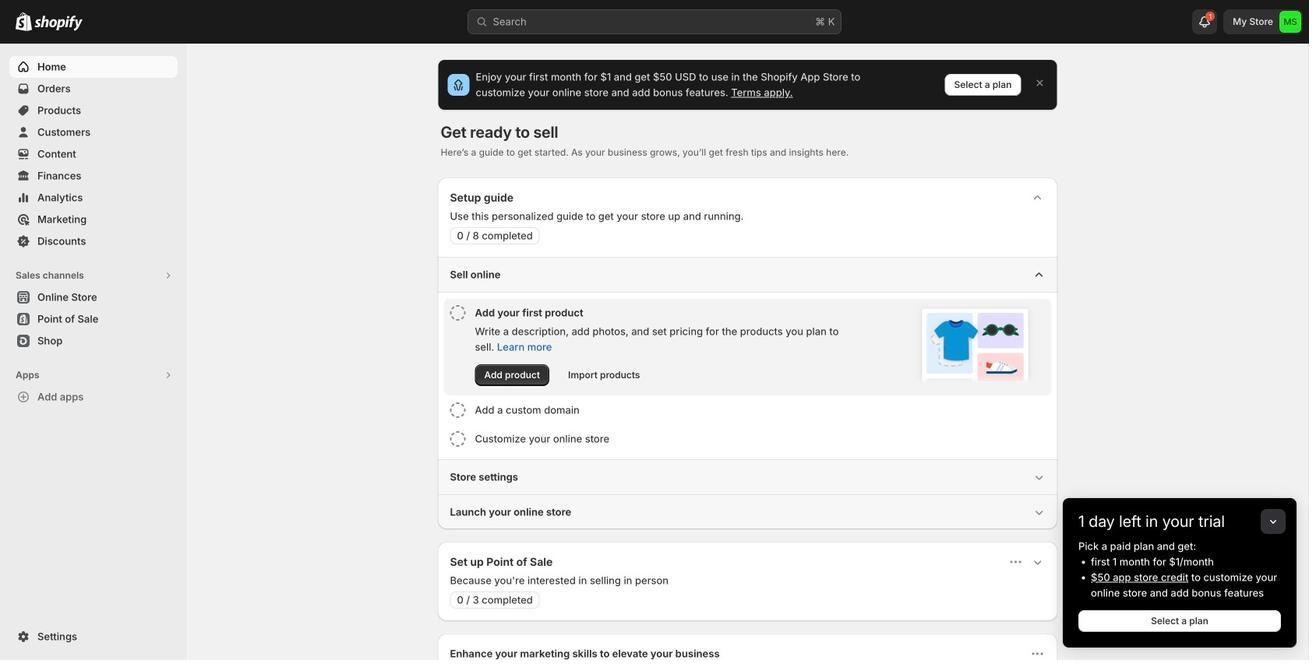 Task type: vqa. For each thing, say whether or not it's contained in the screenshot.
Setup guide region
yes



Task type: locate. For each thing, give the bounding box(es) containing it.
customize your online store group
[[444, 426, 1052, 454]]

add a custom domain group
[[444, 397, 1052, 425]]

sell online group
[[438, 257, 1058, 460]]

0 horizontal spatial shopify image
[[16, 12, 32, 31]]

mark add your first product as done image
[[450, 305, 466, 321]]

add your first product group
[[444, 299, 1052, 396]]

my store image
[[1280, 11, 1301, 33]]

mark customize your online store as done image
[[450, 432, 466, 447]]

shopify image
[[16, 12, 32, 31], [34, 15, 83, 31]]



Task type: describe. For each thing, give the bounding box(es) containing it.
guide categories group
[[438, 257, 1058, 530]]

1 horizontal spatial shopify image
[[34, 15, 83, 31]]

mark add a custom domain as done image
[[450, 403, 466, 418]]

setup guide region
[[438, 178, 1058, 530]]



